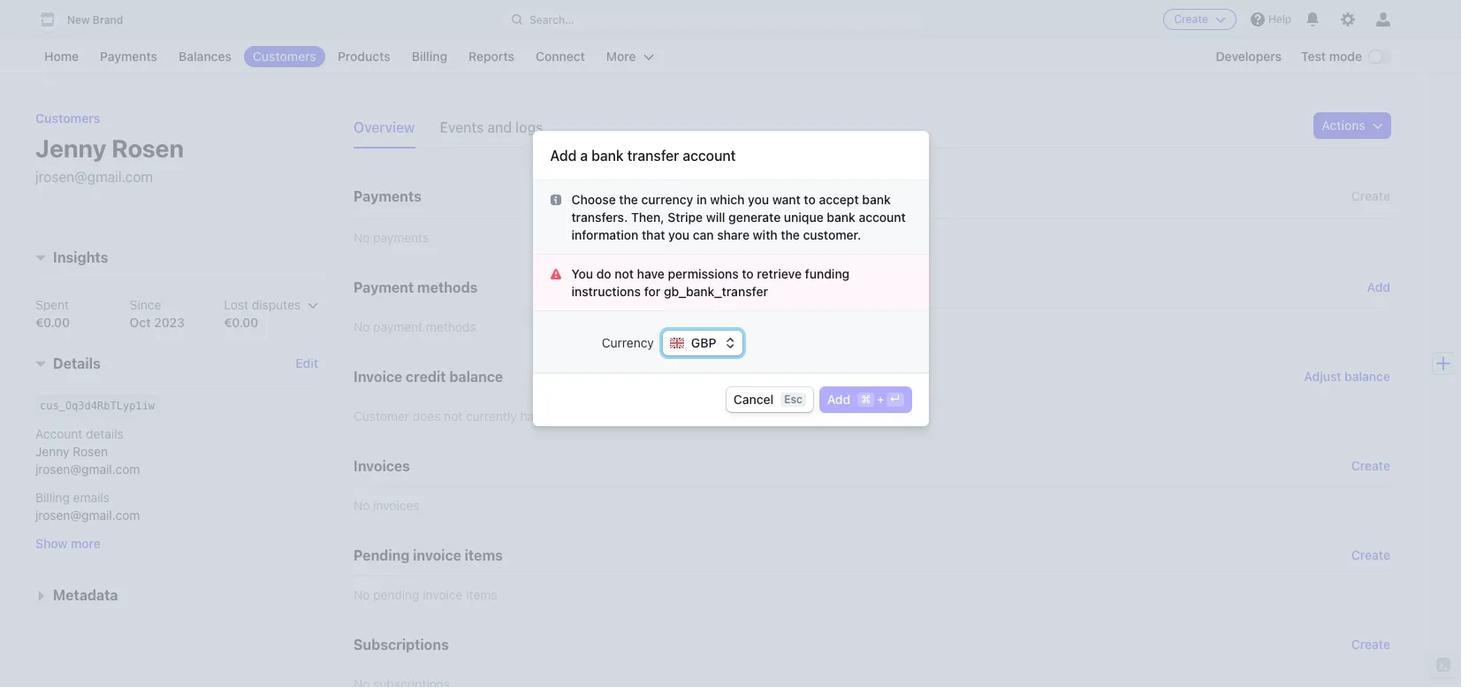Task type: locate. For each thing, give the bounding box(es) containing it.
0 horizontal spatial rosen
[[73, 444, 108, 459]]

methods up no payment methods
[[417, 279, 478, 295]]

1 vertical spatial have
[[520, 409, 547, 424]]

1 horizontal spatial customers link
[[244, 46, 325, 67]]

payments up no payments
[[354, 188, 422, 204]]

no
[[354, 230, 370, 245], [354, 319, 370, 334], [354, 498, 370, 513], [354, 587, 370, 602]]

not
[[615, 266, 634, 281], [444, 409, 463, 424]]

reports link
[[460, 46, 523, 67]]

insights
[[53, 250, 108, 266]]

1 horizontal spatial €0.00
[[224, 315, 259, 330]]

to left retrieve
[[742, 266, 754, 281]]

not for currently
[[444, 409, 463, 424]]

0 vertical spatial methods
[[417, 279, 478, 295]]

1 vertical spatial not
[[444, 409, 463, 424]]

account
[[35, 427, 83, 442]]

edit
[[296, 356, 318, 371]]

show more
[[35, 536, 101, 551]]

1 vertical spatial customers
[[35, 111, 100, 126]]

0 vertical spatial jrosen@gmail.com
[[35, 169, 153, 185]]

you
[[572, 266, 593, 281]]

jrosen@gmail.com up emails
[[35, 462, 140, 477]]

1 jrosen@gmail.com from the top
[[35, 169, 153, 185]]

no for invoices
[[354, 498, 370, 513]]

0 vertical spatial billing
[[412, 49, 447, 64]]

does
[[413, 409, 441, 424]]

to inside you do not have permissions to retrieve funding instructions for gb_bank_transfer
[[742, 266, 754, 281]]

3 jrosen@gmail.com from the top
[[35, 508, 140, 523]]

bank down 'accept'
[[827, 209, 856, 224]]

0 vertical spatial a
[[580, 147, 588, 163]]

jenny
[[35, 134, 106, 163], [35, 444, 69, 459]]

2 vertical spatial add
[[828, 391, 851, 406]]

1 horizontal spatial add
[[828, 391, 851, 406]]

edit button
[[296, 355, 318, 373]]

billing left emails
[[35, 490, 70, 505]]

0 horizontal spatial not
[[444, 409, 463, 424]]

svg image
[[550, 194, 561, 205]]

items up no pending invoice items
[[465, 547, 503, 563]]

not for have
[[615, 266, 634, 281]]

1 vertical spatial billing
[[35, 490, 70, 505]]

lost
[[224, 298, 248, 313]]

bank right 'accept'
[[862, 192, 891, 207]]

1 vertical spatial svg image
[[550, 269, 561, 279]]

add inside button
[[828, 391, 851, 406]]

balance up customer does not currently have a balance.
[[450, 369, 503, 385]]

have up for
[[637, 266, 665, 281]]

balance right the adjust
[[1345, 369, 1391, 384]]

jenny rosen jrosen@gmail.com
[[35, 134, 184, 185]]

2 jenny from the top
[[35, 444, 69, 459]]

payment
[[373, 319, 423, 334]]

you up generate
[[748, 192, 769, 207]]

0 horizontal spatial to
[[742, 266, 754, 281]]

0 horizontal spatial add
[[550, 147, 577, 163]]

0 vertical spatial rosen
[[112, 134, 184, 163]]

and
[[488, 119, 512, 135]]

customers left products
[[253, 49, 317, 64]]

billing emails jrosen@gmail.com
[[35, 490, 140, 523]]

methods
[[417, 279, 478, 295], [426, 319, 476, 334]]

no payments
[[354, 230, 429, 245]]

bank
[[592, 147, 624, 163], [862, 192, 891, 207], [827, 209, 856, 224]]

0 horizontal spatial svg image
[[550, 269, 561, 279]]

a up choose
[[580, 147, 588, 163]]

with
[[753, 227, 778, 242]]

more
[[607, 49, 636, 64]]

create button
[[1164, 9, 1237, 30], [1352, 184, 1391, 209], [1352, 547, 1391, 564], [1352, 636, 1391, 654]]

3 no from the top
[[354, 498, 370, 513]]

to inside choose the currency in which you want to accept bank transfers. then, stripe will generate unique bank account information that you can share with the customer.
[[804, 192, 816, 207]]

account
[[683, 147, 736, 163], [859, 209, 906, 224]]

invoice
[[413, 547, 462, 563], [423, 587, 463, 602]]

0 vertical spatial the
[[619, 192, 638, 207]]

1 jenny from the top
[[35, 134, 106, 163]]

you down stripe
[[669, 227, 690, 242]]

1 vertical spatial jrosen@gmail.com
[[35, 462, 140, 477]]

create link
[[1352, 457, 1391, 475]]

overview
[[354, 119, 415, 135]]

not right does
[[444, 409, 463, 424]]

billing for billing
[[412, 49, 447, 64]]

1 vertical spatial a
[[551, 409, 557, 424]]

methods down the payment methods
[[426, 319, 476, 334]]

2 balance from the left
[[1345, 369, 1391, 384]]

1 vertical spatial account
[[859, 209, 906, 224]]

2 no from the top
[[354, 319, 370, 334]]

not right do
[[615, 266, 634, 281]]

1 vertical spatial methods
[[426, 319, 476, 334]]

create for pending invoice items
[[1352, 547, 1391, 562]]

you
[[748, 192, 769, 207], [669, 227, 690, 242]]

1 vertical spatial rosen
[[73, 444, 108, 459]]

information
[[572, 227, 639, 242]]

0 vertical spatial jenny
[[35, 134, 106, 163]]

balance inside adjust balance button
[[1345, 369, 1391, 384]]

customers link left "products" link
[[244, 46, 325, 67]]

0 vertical spatial have
[[637, 266, 665, 281]]

1 vertical spatial you
[[669, 227, 690, 242]]

events and logs
[[440, 119, 543, 135]]

pending
[[354, 547, 410, 563]]

a
[[580, 147, 588, 163], [551, 409, 557, 424]]

1 vertical spatial items
[[466, 587, 497, 602]]

2 vertical spatial jrosen@gmail.com
[[35, 508, 140, 523]]

gbp
[[691, 335, 717, 350]]

invoice down pending invoice items
[[423, 587, 463, 602]]

1 horizontal spatial to
[[804, 192, 816, 207]]

2 vertical spatial bank
[[827, 209, 856, 224]]

billing left reports
[[412, 49, 447, 64]]

4 no from the top
[[354, 587, 370, 602]]

1 horizontal spatial have
[[637, 266, 665, 281]]

0 vertical spatial not
[[615, 266, 634, 281]]

svg image inside actions popup button
[[1373, 120, 1384, 131]]

0 horizontal spatial billing
[[35, 490, 70, 505]]

insights button
[[28, 240, 108, 268]]

more
[[71, 536, 101, 551]]

svg image
[[1373, 120, 1384, 131], [550, 269, 561, 279]]

create for payments
[[1352, 188, 1391, 203]]

spent €0.00
[[35, 298, 70, 330]]

€0.00 down lost
[[224, 315, 259, 330]]

the up then,
[[619, 192, 638, 207]]

1 vertical spatial customers link
[[35, 111, 100, 126]]

no left payments
[[354, 230, 370, 245]]

balances
[[179, 49, 232, 64]]

0 horizontal spatial bank
[[592, 147, 624, 163]]

items down pending invoice items
[[466, 587, 497, 602]]

the
[[619, 192, 638, 207], [781, 227, 800, 242]]

payments down brand
[[100, 49, 157, 64]]

billing inside billing emails jrosen@gmail.com
[[35, 490, 70, 505]]

customers link up jenny rosen jrosen@gmail.com
[[35, 111, 100, 126]]

balance
[[450, 369, 503, 385], [1345, 369, 1391, 384]]

create button for subscriptions
[[1352, 636, 1391, 654]]

jrosen@gmail.com inside jenny rosen jrosen@gmail.com
[[35, 169, 153, 185]]

1 horizontal spatial payments
[[354, 188, 422, 204]]

1 horizontal spatial the
[[781, 227, 800, 242]]

1 horizontal spatial billing
[[412, 49, 447, 64]]

invoice up no pending invoice items
[[413, 547, 462, 563]]

jrosen@gmail.com down emails
[[35, 508, 140, 523]]

invoices
[[373, 498, 420, 513]]

1 horizontal spatial not
[[615, 266, 634, 281]]

0 vertical spatial to
[[804, 192, 816, 207]]

new brand button
[[35, 7, 141, 32]]

payments
[[373, 230, 429, 245]]

the down the unique
[[781, 227, 800, 242]]

0 horizontal spatial a
[[551, 409, 557, 424]]

0 horizontal spatial account
[[683, 147, 736, 163]]

customers up jenny rosen jrosen@gmail.com
[[35, 111, 100, 126]]

have right currently
[[520, 409, 547, 424]]

rosen
[[112, 134, 184, 163], [73, 444, 108, 459]]

a left balance.
[[551, 409, 557, 424]]

bank left transfer
[[592, 147, 624, 163]]

1 horizontal spatial a
[[580, 147, 588, 163]]

1 vertical spatial bank
[[862, 192, 891, 207]]

0 horizontal spatial balance
[[450, 369, 503, 385]]

0 vertical spatial customers
[[253, 49, 317, 64]]

tab list
[[354, 113, 568, 149]]

Search… search field
[[501, 8, 925, 31]]

since
[[130, 298, 161, 313]]

add button
[[1368, 279, 1391, 296]]

overview button
[[354, 113, 426, 149]]

payments
[[100, 49, 157, 64], [354, 188, 422, 204]]

1 €0.00 from the left
[[35, 315, 70, 330]]

0 vertical spatial account
[[683, 147, 736, 163]]

0 horizontal spatial customers
[[35, 111, 100, 126]]

1 horizontal spatial rosen
[[112, 134, 184, 163]]

add button
[[820, 387, 911, 412]]

adjust balance
[[1305, 369, 1391, 384]]

stripe
[[668, 209, 703, 224]]

gb image
[[670, 336, 684, 350]]

cus_oq3d4rbtlyp1iw
[[40, 400, 155, 413]]

want
[[773, 192, 801, 207]]

jenny inside account details jenny rosen jrosen@gmail.com
[[35, 444, 69, 459]]

0 horizontal spatial €0.00
[[35, 315, 70, 330]]

0 vertical spatial svg image
[[1373, 120, 1384, 131]]

1 vertical spatial add
[[1368, 279, 1391, 294]]

1 horizontal spatial balance
[[1345, 369, 1391, 384]]

add for add popup button
[[1368, 279, 1391, 294]]

adjust
[[1305, 369, 1342, 384]]

0 vertical spatial bank
[[592, 147, 624, 163]]

0 vertical spatial you
[[748, 192, 769, 207]]

no left the "payment"
[[354, 319, 370, 334]]

spent
[[35, 298, 69, 313]]

jrosen@gmail.com up "insights" dropdown button
[[35, 169, 153, 185]]

jrosen@gmail.com for jenny
[[35, 169, 153, 185]]

svg image left you
[[550, 269, 561, 279]]

svg image for actions
[[1373, 120, 1384, 131]]

jenny inside jenny rosen jrosen@gmail.com
[[35, 134, 106, 163]]

not inside you do not have permissions to retrieve funding instructions for gb_bank_transfer
[[615, 266, 634, 281]]

1 vertical spatial the
[[781, 227, 800, 242]]

no for payment methods
[[354, 319, 370, 334]]

1 horizontal spatial you
[[748, 192, 769, 207]]

to up the unique
[[804, 192, 816, 207]]

tab list containing overview
[[354, 113, 568, 149]]

account up 'in'
[[683, 147, 736, 163]]

1 no from the top
[[354, 230, 370, 245]]

svg image right "actions" at the right of the page
[[1373, 120, 1384, 131]]

share
[[717, 227, 750, 242]]

1 horizontal spatial account
[[859, 209, 906, 224]]

1 vertical spatial jenny
[[35, 444, 69, 459]]

€0.00 down spent
[[35, 315, 70, 330]]

1 horizontal spatial bank
[[827, 209, 856, 224]]

1 horizontal spatial customers
[[253, 49, 317, 64]]

2 horizontal spatial add
[[1368, 279, 1391, 294]]

2 horizontal spatial bank
[[862, 192, 891, 207]]

no for pending invoice items
[[354, 587, 370, 602]]

2 €0.00 from the left
[[224, 315, 259, 330]]

have
[[637, 266, 665, 281], [520, 409, 547, 424]]

details
[[86, 427, 124, 442]]

no left pending
[[354, 587, 370, 602]]

emails
[[73, 490, 110, 505]]

search…
[[530, 13, 574, 26]]

0 vertical spatial payments
[[100, 49, 157, 64]]

create for subscriptions
[[1352, 637, 1391, 652]]

1 horizontal spatial svg image
[[1373, 120, 1384, 131]]

retrieve
[[757, 266, 802, 281]]

do
[[597, 266, 612, 281]]

1 vertical spatial to
[[742, 266, 754, 281]]

customers link
[[244, 46, 325, 67], [35, 111, 100, 126]]

account down 'accept'
[[859, 209, 906, 224]]

no left invoices
[[354, 498, 370, 513]]



Task type: describe. For each thing, give the bounding box(es) containing it.
permissions
[[668, 266, 739, 281]]

generate
[[729, 209, 781, 224]]

no pending invoice items
[[354, 587, 497, 602]]

show more button
[[35, 535, 101, 553]]

0 horizontal spatial have
[[520, 409, 547, 424]]

pending invoice items
[[354, 547, 503, 563]]

rosen inside jenny rosen jrosen@gmail.com
[[112, 134, 184, 163]]

no payment methods
[[354, 319, 476, 334]]

add a bank transfer account
[[550, 147, 736, 163]]

cancel
[[734, 391, 774, 406]]

mode
[[1330, 49, 1363, 64]]

accept
[[819, 192, 859, 207]]

pending
[[373, 587, 420, 602]]

currency
[[642, 192, 694, 207]]

oct
[[130, 315, 151, 330]]

billing link
[[403, 46, 456, 67]]

since oct 2023
[[130, 298, 185, 330]]

events
[[440, 119, 484, 135]]

payment methods
[[354, 279, 478, 295]]

choose the currency in which you want to accept bank transfers. then, stripe will generate unique bank account information that you can share with the customer.
[[572, 192, 906, 242]]

1 vertical spatial payments
[[354, 188, 422, 204]]

0 vertical spatial invoice
[[413, 547, 462, 563]]

0 horizontal spatial the
[[619, 192, 638, 207]]

svg image for you do not have permissions to retrieve funding instructions for gb_bank_transfer
[[550, 269, 561, 279]]

rosen inside account details jenny rosen jrosen@gmail.com
[[73, 444, 108, 459]]

products link
[[329, 46, 399, 67]]

disputes
[[252, 298, 301, 313]]

connect link
[[527, 46, 594, 67]]

create button for payments
[[1352, 184, 1391, 209]]

1 vertical spatial invoice
[[423, 587, 463, 602]]

new brand
[[67, 13, 123, 27]]

cus_oq3d4rbtlyp1iw button
[[40, 397, 155, 414]]

0 vertical spatial customers link
[[244, 46, 325, 67]]

2 jrosen@gmail.com from the top
[[35, 462, 140, 477]]

subscriptions
[[354, 637, 449, 653]]

1 balance from the left
[[450, 369, 503, 385]]

payment
[[354, 279, 414, 295]]

currently
[[466, 409, 517, 424]]

brand
[[93, 13, 123, 27]]

new
[[67, 13, 90, 27]]

jrosen@gmail.com for billing
[[35, 508, 140, 523]]

instructions
[[572, 284, 641, 299]]

reports
[[469, 49, 515, 64]]

create button for pending invoice items
[[1352, 547, 1391, 564]]

developers link
[[1208, 46, 1291, 67]]

will
[[706, 209, 726, 224]]

0 vertical spatial items
[[465, 547, 503, 563]]

credit
[[406, 369, 446, 385]]

0 vertical spatial add
[[550, 147, 577, 163]]

billing for billing emails jrosen@gmail.com
[[35, 490, 70, 505]]

lost disputes
[[224, 298, 301, 313]]

then,
[[631, 209, 665, 224]]

account inside choose the currency in which you want to accept bank transfers. then, stripe will generate unique bank account information that you can share with the customer.
[[859, 209, 906, 224]]

account details jenny rosen jrosen@gmail.com
[[35, 427, 140, 477]]

products
[[338, 49, 391, 64]]

transfers.
[[572, 209, 628, 224]]

details button
[[28, 346, 101, 374]]

in
[[697, 192, 707, 207]]

developers
[[1216, 49, 1282, 64]]

home link
[[35, 46, 88, 67]]

no invoices
[[354, 498, 420, 513]]

show
[[35, 536, 67, 551]]

invoice
[[354, 369, 403, 385]]

actions button
[[1315, 113, 1391, 138]]

actions
[[1322, 118, 1366, 133]]

which
[[710, 192, 745, 207]]

details
[[53, 356, 101, 372]]

balances link
[[170, 46, 240, 67]]

0 horizontal spatial payments
[[100, 49, 157, 64]]

add for add button
[[828, 391, 851, 406]]

unique
[[784, 209, 824, 224]]

payments link
[[91, 46, 166, 67]]

events and logs button
[[440, 113, 554, 149]]

currency
[[602, 335, 654, 350]]

0 horizontal spatial customers link
[[35, 111, 100, 126]]

more button
[[598, 46, 663, 67]]

balance.
[[561, 409, 609, 424]]

choose
[[572, 192, 616, 207]]

2023
[[154, 315, 185, 330]]

cancel button
[[727, 387, 813, 412]]

have inside you do not have permissions to retrieve funding instructions for gb_bank_transfer
[[637, 266, 665, 281]]

0 horizontal spatial you
[[669, 227, 690, 242]]

gb_bank_transfer
[[664, 284, 768, 299]]

gbp button
[[663, 330, 743, 355]]

customer
[[354, 409, 409, 424]]

no for payments
[[354, 230, 370, 245]]

you do not have permissions to retrieve funding instructions for gb_bank_transfer
[[572, 266, 850, 299]]

adjust balance button
[[1305, 368, 1391, 386]]

customer does not currently have a balance.
[[354, 409, 609, 424]]

connect
[[536, 49, 585, 64]]

invoices
[[354, 458, 410, 474]]

invoice credit balance
[[354, 369, 503, 385]]

can
[[693, 227, 714, 242]]

for
[[644, 284, 661, 299]]

funding
[[805, 266, 850, 281]]



Task type: vqa. For each thing, say whether or not it's contained in the screenshot.
2nd NO from the bottom of the page
yes



